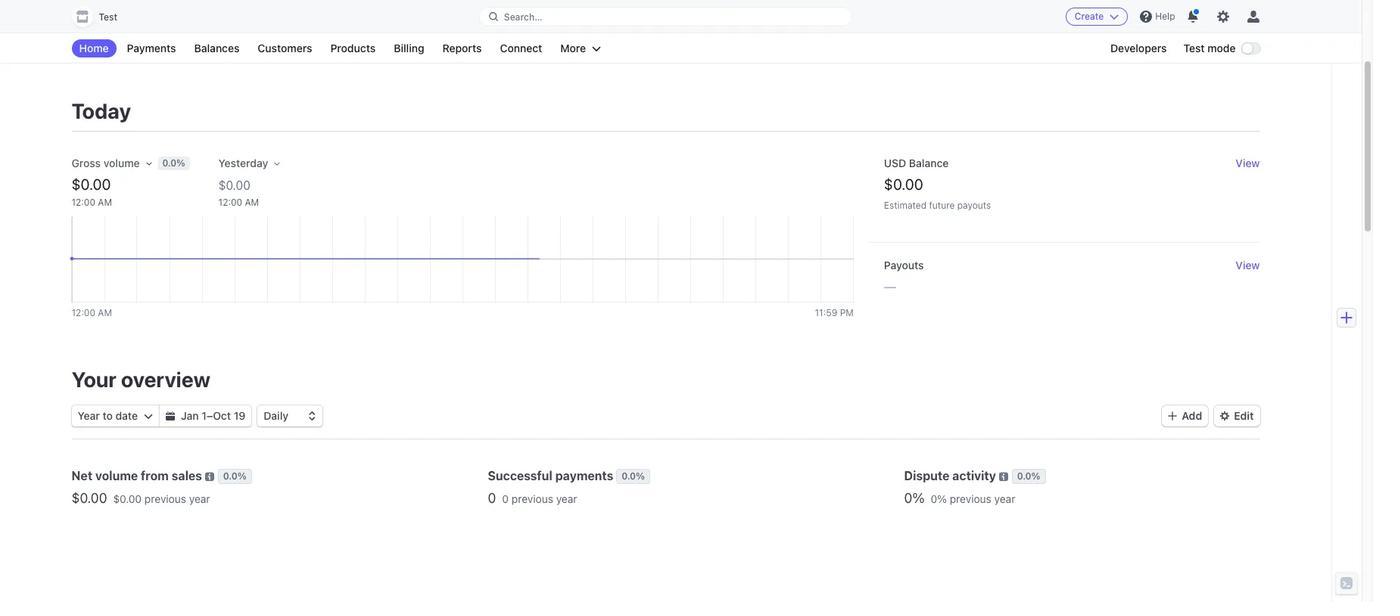 Task type: vqa. For each thing, say whether or not it's contained in the screenshot.
MX image
no



Task type: describe. For each thing, give the bounding box(es) containing it.
0 horizontal spatial 0%
[[904, 491, 925, 507]]

11:59
[[815, 307, 838, 319]]

0 horizontal spatial $0.00 12:00 am
[[72, 176, 112, 208]]

gross volume button
[[72, 156, 152, 171]]

reports link
[[435, 39, 489, 58]]

0 inside the 0 0 previous year
[[502, 493, 509, 506]]

continue
[[81, 17, 131, 30]]

balances link
[[187, 39, 247, 58]]

year to date
[[78, 410, 138, 422]]

reports
[[443, 42, 482, 55]]

notifications image
[[1188, 11, 1200, 23]]

edit
[[1234, 410, 1254, 422]]

Search… text field
[[480, 7, 852, 26]]

dispute activity
[[904, 469, 996, 483]]

12:00 down the yesterday
[[218, 197, 242, 208]]

jan
[[181, 410, 199, 422]]

payments link
[[119, 39, 184, 58]]

year
[[78, 410, 100, 422]]

0% 0% previous year
[[904, 491, 1016, 507]]

0.0% right info icon
[[1017, 471, 1041, 482]]

usd
[[884, 157, 906, 170]]

12:00 down 'gross'
[[72, 197, 95, 208]]

payments
[[556, 469, 614, 483]]

—
[[884, 278, 897, 295]]

$0.00 down the yesterday
[[218, 179, 250, 192]]

developers link
[[1103, 39, 1175, 58]]

view for $0.00
[[1236, 157, 1260, 170]]

view for —
[[1236, 259, 1260, 272]]

mode
[[1208, 42, 1236, 55]]

dispute
[[904, 469, 950, 483]]

$0.00 down the net
[[72, 491, 107, 507]]

info image
[[999, 473, 1008, 482]]

volume for net
[[95, 469, 138, 483]]

continue activating link
[[72, 10, 214, 37]]

edit button
[[1215, 406, 1260, 427]]

balances
[[194, 42, 240, 55]]

jan 1 – oct 19
[[181, 410, 246, 422]]

developers
[[1111, 42, 1167, 55]]

gross
[[72, 157, 101, 170]]

am down yesterday button
[[245, 197, 259, 208]]

successful
[[488, 469, 553, 483]]

previous for $0.00
[[145, 493, 186, 506]]

test for test
[[99, 11, 117, 23]]

date
[[115, 410, 138, 422]]

payments
[[127, 42, 176, 55]]

add
[[1182, 410, 1203, 422]]

am up your
[[98, 307, 112, 319]]

svg image
[[144, 412, 153, 421]]

estimated
[[884, 200, 927, 211]]

customers
[[258, 42, 312, 55]]

gross volume
[[72, 157, 140, 170]]

yesterday
[[218, 157, 268, 170]]

products
[[330, 42, 376, 55]]

0% inside 0% 0% previous year
[[931, 493, 947, 506]]

home link
[[72, 39, 116, 58]]

more button
[[553, 39, 609, 58]]

test for test mode
[[1184, 42, 1205, 55]]

12:00 up your
[[72, 307, 95, 319]]

Search… search field
[[480, 7, 852, 26]]

0 0 previous year
[[488, 491, 577, 507]]

search…
[[504, 11, 542, 22]]

0.0% right info image
[[223, 471, 247, 482]]

sales
[[172, 469, 202, 483]]

billing link
[[386, 39, 432, 58]]



Task type: locate. For each thing, give the bounding box(es) containing it.
2 year from the left
[[556, 493, 577, 506]]

successful payments
[[488, 469, 614, 483]]

1
[[202, 410, 207, 422]]

volume inside popup button
[[104, 157, 140, 170]]

1 horizontal spatial $0.00 12:00 am
[[218, 179, 259, 208]]

$0.00 up estimated
[[884, 176, 924, 193]]

1 view link from the top
[[1236, 156, 1260, 171]]

from
[[141, 469, 169, 483]]

payouts
[[884, 259, 924, 272]]

toolbar
[[1162, 406, 1260, 427]]

0 vertical spatial volume
[[104, 157, 140, 170]]

12:00
[[72, 197, 95, 208], [218, 197, 242, 208], [72, 307, 95, 319]]

year down info icon
[[995, 493, 1016, 506]]

19
[[234, 410, 246, 422]]

activating
[[135, 17, 190, 30]]

your
[[72, 367, 117, 392]]

customers link
[[250, 39, 320, 58]]

$0.00
[[72, 176, 111, 193], [884, 176, 924, 193], [218, 179, 250, 192], [72, 491, 107, 507], [113, 493, 142, 506]]

previous down "from"
[[145, 493, 186, 506]]

2 horizontal spatial previous
[[950, 493, 992, 506]]

test up home
[[99, 11, 117, 23]]

$0.00 estimated future payouts
[[884, 176, 991, 211]]

to
[[103, 410, 113, 422]]

0 horizontal spatial year
[[189, 493, 210, 506]]

figure
[[72, 217, 854, 303], [72, 217, 854, 303]]

$0.00 inside the $0.00 estimated future payouts
[[884, 176, 924, 193]]

more
[[561, 42, 586, 55]]

view link for —
[[1236, 258, 1260, 273]]

0 vertical spatial view
[[1236, 157, 1260, 170]]

year down info image
[[189, 493, 210, 506]]

net volume from sales
[[72, 469, 202, 483]]

test
[[99, 11, 117, 23], [1184, 42, 1205, 55]]

test button
[[72, 6, 133, 27]]

0 horizontal spatial previous
[[145, 493, 186, 506]]

1 horizontal spatial previous
[[512, 493, 553, 506]]

am down gross volume
[[98, 197, 112, 208]]

help button
[[1134, 5, 1182, 29]]

1 vertical spatial volume
[[95, 469, 138, 483]]

continue activating
[[81, 17, 190, 30]]

yesterday button
[[218, 156, 280, 171]]

future
[[929, 200, 955, 211]]

year inside the 0 0 previous year
[[556, 493, 577, 506]]

year inside 0% 0% previous year
[[995, 493, 1016, 506]]

your overview
[[72, 367, 211, 392]]

activity
[[953, 469, 996, 483]]

0 horizontal spatial 0
[[488, 491, 496, 507]]

$0.00 12:00 am down 'gross'
[[72, 176, 112, 208]]

help
[[1156, 11, 1175, 22]]

0 vertical spatial view link
[[1236, 156, 1260, 171]]

info image
[[205, 473, 214, 482]]

2 horizontal spatial year
[[995, 493, 1016, 506]]

previous
[[145, 493, 186, 506], [512, 493, 553, 506], [950, 493, 992, 506]]

1 vertical spatial view
[[1236, 259, 1260, 272]]

2 view from the top
[[1236, 259, 1260, 272]]

view link
[[1236, 156, 1260, 171], [1236, 258, 1260, 273]]

products link
[[323, 39, 383, 58]]

0 vertical spatial test
[[99, 11, 117, 23]]

toolbar containing add
[[1162, 406, 1260, 427]]

test left mode at the right top of page
[[1184, 42, 1205, 55]]

$0.00 $0.00 previous year
[[72, 491, 210, 507]]

2 view link from the top
[[1236, 258, 1260, 273]]

1 horizontal spatial year
[[556, 493, 577, 506]]

overview
[[121, 367, 211, 392]]

svg image
[[166, 412, 175, 421]]

1 horizontal spatial 0
[[502, 493, 509, 506]]

previous inside the 0 0 previous year
[[512, 493, 553, 506]]

12:00 am
[[72, 307, 112, 319]]

0
[[488, 491, 496, 507], [502, 493, 509, 506]]

0% down dispute
[[904, 491, 925, 507]]

3 year from the left
[[995, 493, 1016, 506]]

year
[[189, 493, 210, 506], [556, 493, 577, 506], [995, 493, 1016, 506]]

previous down successful
[[512, 493, 553, 506]]

0% down dispute activity
[[931, 493, 947, 506]]

pm
[[840, 307, 854, 319]]

1 vertical spatial view link
[[1236, 258, 1260, 273]]

0.0% right payments at the left bottom of the page
[[622, 471, 645, 482]]

$0.00 12:00 am
[[72, 176, 112, 208], [218, 179, 259, 208]]

am
[[98, 197, 112, 208], [245, 197, 259, 208], [98, 307, 112, 319]]

$0.00 inside $0.00 $0.00 previous year
[[113, 493, 142, 506]]

11:59 pm
[[815, 307, 854, 319]]

year for 0%
[[995, 493, 1016, 506]]

previous for 0
[[512, 493, 553, 506]]

payouts
[[958, 200, 991, 211]]

test inside test button
[[99, 11, 117, 23]]

$0.00 down 'gross'
[[72, 176, 111, 193]]

0.0%
[[162, 157, 185, 169], [223, 471, 247, 482], [622, 471, 645, 482], [1017, 471, 1041, 482]]

usd balance
[[884, 157, 949, 170]]

connect
[[500, 42, 542, 55]]

create button
[[1066, 8, 1128, 26]]

1 year from the left
[[189, 493, 210, 506]]

1 view from the top
[[1236, 157, 1260, 170]]

volume right 'gross'
[[104, 157, 140, 170]]

connect link
[[492, 39, 550, 58]]

billing
[[394, 42, 424, 55]]

previous for 0%
[[950, 493, 992, 506]]

view
[[1236, 157, 1260, 170], [1236, 259, 1260, 272]]

view link for $0.00
[[1236, 156, 1260, 171]]

1 horizontal spatial 0%
[[931, 493, 947, 506]]

0 horizontal spatial test
[[99, 11, 117, 23]]

net
[[72, 469, 92, 483]]

add button
[[1162, 406, 1209, 427]]

1 vertical spatial test
[[1184, 42, 1205, 55]]

3 previous from the left
[[950, 493, 992, 506]]

year for $0.00
[[189, 493, 210, 506]]

today
[[72, 98, 131, 123]]

$0.00 down the net volume from sales
[[113, 493, 142, 506]]

balance
[[909, 157, 949, 170]]

year to date button
[[72, 406, 159, 427]]

year for 0
[[556, 493, 577, 506]]

1 horizontal spatial test
[[1184, 42, 1205, 55]]

volume up $0.00 $0.00 previous year
[[95, 469, 138, 483]]

0.0% right gross volume popup button
[[162, 157, 185, 169]]

year down successful payments
[[556, 493, 577, 506]]

volume for gross
[[104, 157, 140, 170]]

test mode
[[1184, 42, 1236, 55]]

2 previous from the left
[[512, 493, 553, 506]]

oct
[[213, 410, 231, 422]]

create
[[1075, 11, 1104, 22]]

–
[[207, 410, 213, 422]]

1 previous from the left
[[145, 493, 186, 506]]

previous inside 0% 0% previous year
[[950, 493, 992, 506]]

year inside $0.00 $0.00 previous year
[[189, 493, 210, 506]]

$0.00 12:00 am down the yesterday
[[218, 179, 259, 208]]

volume
[[104, 157, 140, 170], [95, 469, 138, 483]]

previous down activity
[[950, 493, 992, 506]]

previous inside $0.00 $0.00 previous year
[[145, 493, 186, 506]]

0%
[[904, 491, 925, 507], [931, 493, 947, 506]]

home
[[79, 42, 109, 55]]



